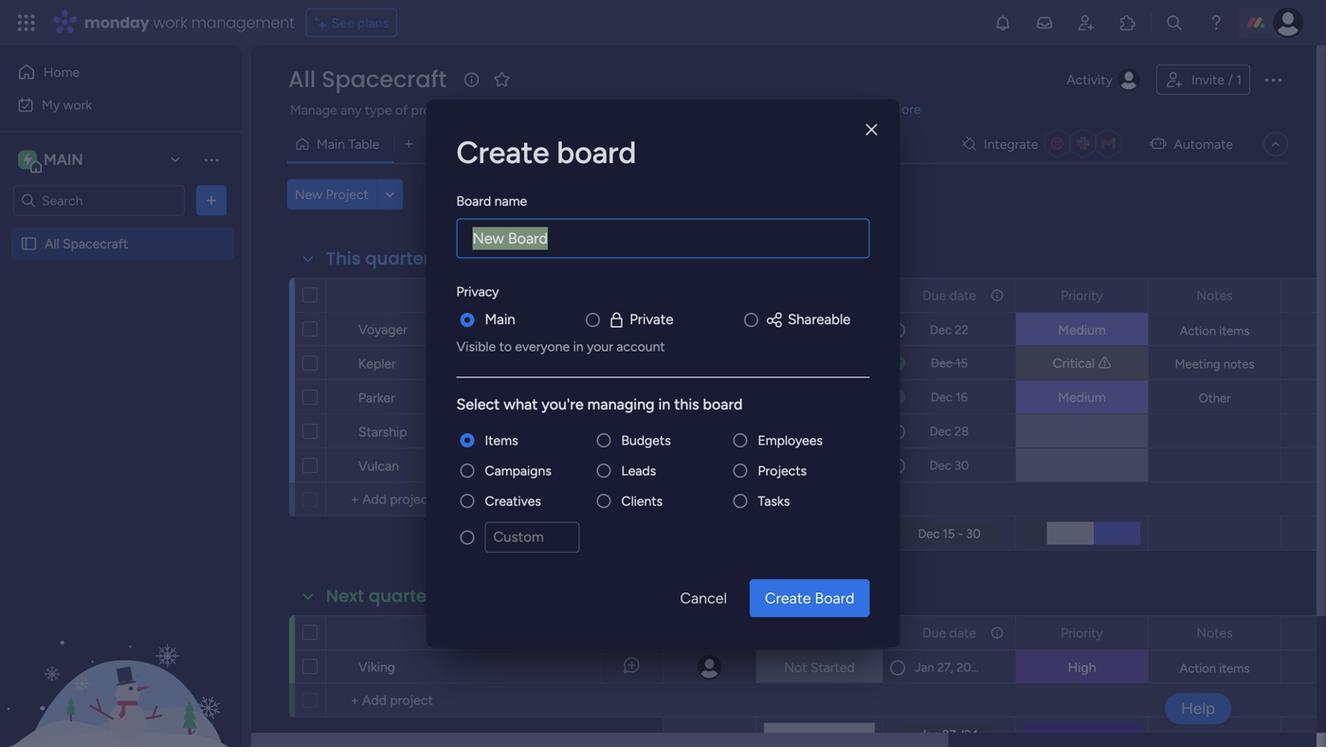 Task type: describe. For each thing, give the bounding box(es) containing it.
1 button
[[601, 346, 663, 380]]

quarter for next quarter
[[369, 584, 434, 608]]

stands.
[[854, 102, 896, 118]]

see more
[[865, 101, 922, 117]]

Next quarter field
[[322, 584, 439, 609]]

2024
[[957, 660, 987, 675]]

see plans button
[[306, 9, 398, 37]]

track
[[688, 102, 718, 118]]

2 on from the top
[[833, 458, 848, 474]]

1 inside button
[[1237, 72, 1243, 88]]

timelines
[[575, 102, 628, 118]]

shareable
[[788, 311, 851, 328]]

2 of from the left
[[722, 102, 734, 118]]

tasks
[[758, 493, 790, 509]]

quarter for this quarter
[[366, 247, 430, 271]]

any
[[341, 102, 362, 118]]

my work
[[42, 97, 92, 113]]

main button
[[13, 144, 189, 176]]

not started
[[785, 660, 855, 676]]

project inside button
[[326, 186, 369, 203]]

medium for voyager
[[1059, 322, 1107, 338]]

column information image
[[990, 626, 1005, 641]]

invite
[[1192, 72, 1225, 88]]

add to favorites image
[[493, 70, 511, 89]]

new
[[295, 186, 323, 203]]

privacy element
[[457, 309, 870, 355]]

more
[[891, 101, 922, 117]]

Search field
[[441, 181, 498, 208]]

due date field for column information icon
[[918, 623, 982, 644]]

jan
[[915, 660, 935, 675]]

dec for dec 15
[[931, 356, 953, 371]]

home
[[44, 64, 80, 80]]

all spacecraft inside "list box"
[[45, 236, 128, 252]]

This quarter field
[[322, 247, 435, 271]]

28
[[955, 424, 970, 439]]

1 of from the left
[[395, 102, 408, 118]]

budgets
[[622, 433, 671, 449]]

high
[[1069, 660, 1097, 676]]

this
[[326, 247, 361, 271]]

dec 22
[[931, 322, 969, 338]]

2 notes field from the top
[[1193, 623, 1238, 644]]

cancel
[[681, 589, 727, 608]]

close image
[[866, 123, 878, 137]]

1 action from the top
[[1181, 323, 1217, 339]]

main button
[[485, 309, 516, 331]]

starship
[[359, 424, 407, 440]]

privacy
[[457, 284, 499, 300]]

inbox image
[[1036, 13, 1055, 32]]

1 action items from the top
[[1181, 323, 1250, 339]]

in inside privacy element
[[573, 339, 584, 355]]

where
[[738, 102, 774, 118]]

critical ⚠️️
[[1053, 355, 1112, 371]]

dec for dec 28
[[930, 424, 952, 439]]

All Spacecraft field
[[284, 64, 452, 95]]

integrate
[[984, 136, 1039, 152]]

see for see plans
[[332, 15, 354, 31]]

board name
[[457, 193, 528, 209]]

dec for dec 30
[[930, 458, 952, 473]]

⚠️️
[[1099, 355, 1112, 371]]

dec for dec 16
[[931, 390, 953, 405]]

kepler
[[359, 356, 396, 372]]

public board image
[[20, 235, 38, 253]]

spacecraft inside "list box"
[[63, 236, 128, 252]]

15
[[956, 356, 968, 371]]

plans
[[358, 15, 389, 31]]

leads
[[622, 463, 657, 479]]

see plans
[[332, 15, 389, 31]]

workspace selection element
[[18, 148, 86, 173]]

select product image
[[17, 13, 36, 32]]

cancel button
[[665, 580, 743, 617]]

keep
[[657, 102, 685, 118]]

manage
[[290, 102, 337, 118]]

project.
[[411, 102, 457, 118]]

viking
[[359, 659, 396, 675]]

2 notes from the top
[[1197, 625, 1234, 641]]

lottie animation element
[[0, 556, 242, 747]]

create board
[[765, 589, 855, 608]]

dec 15
[[931, 356, 968, 371]]

activity
[[1067, 72, 1113, 88]]

select
[[457, 396, 500, 414]]

see for see more
[[865, 101, 888, 117]]

22
[[955, 322, 969, 338]]

and
[[631, 102, 653, 118]]

due for due date field related to column information icon
[[923, 625, 947, 641]]

home button
[[11, 57, 204, 87]]

type
[[365, 102, 392, 118]]

campaigns
[[485, 463, 552, 479]]

board inside heading
[[557, 134, 637, 171]]

filter by person image
[[508, 185, 538, 204]]

dec 30
[[930, 458, 970, 473]]

jan 27, 2024
[[915, 660, 987, 675]]

2 working from the top
[[781, 458, 830, 474]]

notes
[[1224, 357, 1255, 372]]

board name heading
[[457, 191, 528, 211]]

main table button
[[287, 129, 394, 159]]

to
[[499, 339, 512, 355]]

lottie animation image
[[0, 556, 242, 747]]

creatives
[[485, 493, 542, 509]]

main table
[[317, 136, 380, 152]]

name
[[495, 193, 528, 209]]

all inside all spacecraft "list box"
[[45, 236, 59, 252]]

employees
[[758, 433, 823, 449]]

1 on from the top
[[833, 423, 848, 440]]

dec 28
[[930, 424, 970, 439]]

vulcan
[[359, 458, 399, 474]]

manage any type of project. assign owners, set timelines and keep track of where your project stands.
[[290, 102, 896, 118]]

0 vertical spatial spacecraft
[[322, 64, 447, 95]]

this quarter
[[326, 247, 430, 271]]

parker
[[359, 390, 395, 406]]

board inside heading
[[457, 193, 492, 209]]

priority for 2nd priority field from the bottom of the page
[[1061, 287, 1104, 304]]

2 it from the top
[[851, 458, 859, 474]]

Board name field
[[457, 219, 870, 258]]

date for due date field related to column information icon
[[950, 625, 977, 641]]

create board heading
[[457, 130, 870, 175]]

0 vertical spatial all spacecraft
[[288, 64, 447, 95]]

automate
[[1175, 136, 1234, 152]]

create board button
[[750, 580, 870, 617]]

clients
[[622, 493, 663, 509]]



Task type: vqa. For each thing, say whether or not it's contained in the screenshot.
to
yes



Task type: locate. For each thing, give the bounding box(es) containing it.
see up close image
[[865, 101, 888, 117]]

2 due date from the top
[[923, 625, 977, 641]]

0 horizontal spatial your
[[587, 339, 614, 355]]

date left column information image
[[950, 287, 977, 304]]

invite / 1 button
[[1157, 64, 1251, 95]]

dec left 22
[[931, 322, 952, 338]]

board left name
[[457, 193, 492, 209]]

0 horizontal spatial of
[[395, 102, 408, 118]]

critical
[[1053, 355, 1095, 371]]

0 vertical spatial date
[[950, 287, 977, 304]]

0 vertical spatial see
[[332, 15, 354, 31]]

1 horizontal spatial all spacecraft
[[288, 64, 447, 95]]

working on it up projects
[[781, 423, 859, 440]]

managing
[[588, 396, 655, 414]]

2 priority field from the top
[[1057, 623, 1109, 644]]

0 vertical spatial notes field
[[1193, 285, 1238, 306]]

0 vertical spatial medium
[[1059, 322, 1107, 338]]

0 vertical spatial priority
[[1061, 287, 1104, 304]]

all up manage
[[288, 64, 316, 95]]

everyone
[[515, 339, 570, 355]]

1 vertical spatial project
[[473, 287, 516, 303]]

items up notes
[[1220, 323, 1250, 339]]

1 date from the top
[[950, 287, 977, 304]]

30
[[955, 458, 970, 473]]

main
[[317, 136, 345, 152], [485, 311, 516, 328]]

project up main button
[[473, 287, 516, 303]]

2 due date field from the top
[[918, 623, 982, 644]]

0 vertical spatial due date
[[923, 287, 977, 304]]

1 vertical spatial main
[[485, 311, 516, 328]]

in inside heading
[[659, 396, 671, 414]]

working on it down employees at the right
[[781, 458, 859, 474]]

1 vertical spatial work
[[63, 97, 92, 113]]

0 vertical spatial working
[[781, 423, 830, 440]]

table
[[349, 136, 380, 152]]

0 vertical spatial board
[[557, 134, 637, 171]]

angle down image
[[386, 187, 395, 202]]

priority up critical ⚠️️
[[1061, 287, 1104, 304]]

items
[[1220, 323, 1250, 339], [1220, 661, 1250, 676]]

16
[[956, 390, 968, 405]]

2 date from the top
[[950, 625, 977, 641]]

create for create board
[[457, 134, 550, 171]]

1 vertical spatial date
[[950, 625, 977, 641]]

privacy heading
[[457, 282, 499, 302]]

1 vertical spatial quarter
[[369, 584, 434, 608]]

project right new
[[326, 186, 369, 203]]

this
[[675, 396, 700, 414]]

1 vertical spatial due date
[[923, 625, 977, 641]]

column information image
[[990, 288, 1005, 303]]

select what you're managing in this board
[[457, 396, 743, 414]]

board inside heading
[[703, 396, 743, 414]]

1 horizontal spatial main
[[485, 311, 516, 328]]

1 vertical spatial working
[[781, 458, 830, 474]]

1 priority from the top
[[1061, 287, 1104, 304]]

main inside button
[[317, 136, 345, 152]]

medium
[[1059, 322, 1107, 338], [1059, 389, 1107, 405]]

0 horizontal spatial in
[[573, 339, 584, 355]]

1 items from the top
[[1220, 323, 1250, 339]]

activity button
[[1060, 64, 1150, 95]]

Notes field
[[1193, 285, 1238, 306], [1193, 623, 1238, 644]]

notes field up meeting notes
[[1193, 285, 1238, 306]]

due date up jan 27, 2024
[[923, 625, 977, 641]]

1 vertical spatial notes field
[[1193, 623, 1238, 644]]

2 due from the top
[[923, 625, 947, 641]]

1 vertical spatial due
[[923, 625, 947, 641]]

1 vertical spatial priority field
[[1057, 623, 1109, 644]]

due date for column information icon
[[923, 625, 977, 641]]

main inside privacy element
[[485, 311, 516, 328]]

1 vertical spatial priority
[[1061, 625, 1104, 641]]

1 horizontal spatial spacecraft
[[322, 64, 447, 95]]

0 horizontal spatial work
[[63, 97, 92, 113]]

create inside heading
[[457, 134, 550, 171]]

action up help at the right
[[1181, 661, 1217, 676]]

main left table
[[317, 136, 345, 152]]

1 vertical spatial it
[[851, 458, 859, 474]]

work for my
[[63, 97, 92, 113]]

help image
[[1207, 13, 1226, 32]]

due date for column information image
[[923, 287, 977, 304]]

private button
[[607, 309, 674, 331]]

it right employees at the right
[[851, 423, 859, 440]]

see more link
[[863, 100, 924, 119]]

0 vertical spatial 1
[[1237, 72, 1243, 88]]

date left column information icon
[[950, 625, 977, 641]]

main for main
[[485, 311, 516, 328]]

started
[[811, 660, 855, 676]]

1 vertical spatial on
[[833, 458, 848, 474]]

1 vertical spatial due date field
[[918, 623, 982, 644]]

0 vertical spatial it
[[851, 423, 859, 440]]

action
[[1181, 323, 1217, 339], [1181, 661, 1217, 676]]

management
[[191, 12, 295, 33]]

medium down critical ⚠️️
[[1059, 389, 1107, 405]]

all spacecraft up type
[[288, 64, 447, 95]]

monday work management
[[84, 12, 295, 33]]

due up "dec 22"
[[923, 287, 947, 304]]

1 vertical spatial spacecraft
[[63, 236, 128, 252]]

due date field for column information image
[[918, 285, 982, 306]]

due date up "dec 22"
[[923, 287, 977, 304]]

show board description image
[[460, 70, 483, 89]]

shareable button
[[766, 309, 851, 331]]

collapse board header image
[[1269, 137, 1284, 152]]

1 vertical spatial see
[[865, 101, 888, 117]]

board
[[557, 134, 637, 171], [703, 396, 743, 414]]

in left this
[[659, 396, 671, 414]]

notifications image
[[994, 13, 1013, 32]]

apps image
[[1119, 13, 1138, 32]]

my
[[42, 97, 60, 113]]

0 vertical spatial all
[[288, 64, 316, 95]]

0 vertical spatial quarter
[[366, 247, 430, 271]]

priority for second priority field from the top
[[1061, 625, 1104, 641]]

due up 'jan'
[[923, 625, 947, 641]]

create up filter by person 'icon'
[[457, 134, 550, 171]]

0 horizontal spatial spacecraft
[[63, 236, 128, 252]]

1 priority field from the top
[[1057, 285, 1109, 306]]

main for main table
[[317, 136, 345, 152]]

1 vertical spatial 1
[[637, 362, 641, 373]]

noah lott image
[[1274, 8, 1304, 38]]

new project button
[[287, 179, 376, 210]]

all right public board image on the top left of the page
[[45, 236, 59, 252]]

not
[[785, 660, 808, 676]]

your left account
[[587, 339, 614, 355]]

board right this
[[703, 396, 743, 414]]

working up projects
[[781, 423, 830, 440]]

0 vertical spatial items
[[1220, 323, 1250, 339]]

new project
[[295, 186, 369, 203]]

date for due date field for column information image
[[950, 287, 977, 304]]

1 horizontal spatial see
[[865, 101, 888, 117]]

it
[[851, 423, 859, 440], [851, 458, 859, 474]]

spacecraft up type
[[322, 64, 447, 95]]

voyager
[[359, 322, 408, 338]]

working down employees at the right
[[781, 458, 830, 474]]

work
[[153, 12, 187, 33], [63, 97, 92, 113]]

0 horizontal spatial create
[[457, 134, 550, 171]]

visible to everyone in your account
[[457, 339, 666, 355]]

1 due from the top
[[923, 287, 947, 304]]

2 medium from the top
[[1059, 389, 1107, 405]]

option
[[0, 227, 242, 230]]

create for create board
[[765, 589, 811, 608]]

dec left 16
[[931, 390, 953, 405]]

dapulse integrations image
[[963, 137, 977, 151]]

of right track
[[722, 102, 734, 118]]

0 vertical spatial due
[[923, 287, 947, 304]]

0 vertical spatial due date field
[[918, 285, 982, 306]]

1 right /
[[1237, 72, 1243, 88]]

1 vertical spatial medium
[[1059, 389, 1107, 405]]

work for monday
[[153, 12, 187, 33]]

1 vertical spatial action items
[[1181, 661, 1250, 676]]

all
[[288, 64, 316, 95], [45, 236, 59, 252]]

1 vertical spatial create
[[765, 589, 811, 608]]

your inside privacy element
[[587, 339, 614, 355]]

1 medium from the top
[[1059, 322, 1107, 338]]

1 down account
[[637, 362, 641, 373]]

on right employees at the right
[[833, 423, 848, 440]]

quarter right "next"
[[369, 584, 434, 608]]

v2 done deadline image
[[891, 354, 906, 372]]

notes up help at the right
[[1197, 625, 1234, 641]]

board down manage any type of project. assign owners, set timelines and keep track of where your project stands.
[[557, 134, 637, 171]]

1 vertical spatial action
[[1181, 661, 1217, 676]]

action items up meeting notes
[[1181, 323, 1250, 339]]

notes field up help at the right
[[1193, 623, 1238, 644]]

0 vertical spatial on
[[833, 423, 848, 440]]

due for due date field for column information image
[[923, 287, 947, 304]]

priority
[[1061, 287, 1104, 304], [1061, 625, 1104, 641]]

1 horizontal spatial board
[[703, 396, 743, 414]]

1 vertical spatial board
[[703, 396, 743, 414]]

0 horizontal spatial project
[[326, 186, 369, 203]]

1 vertical spatial all
[[45, 236, 59, 252]]

1 inside button
[[637, 362, 641, 373]]

0 horizontal spatial all spacecraft
[[45, 236, 128, 252]]

working on it
[[781, 423, 859, 440], [781, 458, 859, 474]]

/
[[1229, 72, 1234, 88]]

owners,
[[503, 102, 550, 118]]

Search in workspace field
[[40, 190, 158, 212]]

1 due date field from the top
[[918, 285, 982, 306]]

spacecraft down search in workspace field
[[63, 236, 128, 252]]

your right "where"
[[778, 102, 804, 118]]

spacecraft
[[322, 64, 447, 95], [63, 236, 128, 252]]

0 vertical spatial main
[[317, 136, 345, 152]]

1
[[1237, 72, 1243, 88], [637, 362, 641, 373]]

0 vertical spatial notes
[[1197, 287, 1234, 304]]

1 horizontal spatial your
[[778, 102, 804, 118]]

priority field up critical ⚠️️
[[1057, 285, 1109, 306]]

quarter right "this"
[[366, 247, 430, 271]]

0 horizontal spatial see
[[332, 15, 354, 31]]

1 vertical spatial board
[[815, 589, 855, 608]]

Due date field
[[918, 285, 982, 306], [918, 623, 982, 644]]

meeting
[[1176, 357, 1221, 372]]

workspace image
[[18, 149, 37, 170]]

select what you're managing in this board heading
[[457, 393, 870, 416]]

1 working from the top
[[781, 423, 830, 440]]

create up not
[[765, 589, 811, 608]]

action up "meeting"
[[1181, 323, 1217, 339]]

work right monday in the left of the page
[[153, 12, 187, 33]]

autopilot image
[[1151, 131, 1167, 155]]

board inside button
[[815, 589, 855, 608]]

2 priority from the top
[[1061, 625, 1104, 641]]

medium for parker
[[1059, 389, 1107, 405]]

meeting notes
[[1176, 357, 1255, 372]]

1 horizontal spatial of
[[722, 102, 734, 118]]

dec
[[931, 322, 952, 338], [931, 356, 953, 371], [931, 390, 953, 405], [930, 424, 952, 439], [930, 458, 952, 473]]

priority field up "high"
[[1057, 623, 1109, 644]]

0 horizontal spatial board
[[457, 193, 492, 209]]

2 action items from the top
[[1181, 661, 1250, 676]]

next
[[326, 584, 364, 608]]

1 due date from the top
[[923, 287, 977, 304]]

due date field up "dec 22"
[[918, 285, 982, 306]]

0 vertical spatial action items
[[1181, 323, 1250, 339]]

1 vertical spatial your
[[587, 339, 614, 355]]

visible
[[457, 339, 496, 355]]

main up to
[[485, 311, 516, 328]]

1 notes field from the top
[[1193, 285, 1238, 306]]

select what you're managing in this board option group
[[457, 431, 870, 564]]

your
[[778, 102, 804, 118], [587, 339, 614, 355]]

set
[[553, 102, 571, 118]]

dec left 15
[[931, 356, 953, 371]]

0 vertical spatial board
[[457, 193, 492, 209]]

medium up critical ⚠️️
[[1059, 322, 1107, 338]]

search everything image
[[1166, 13, 1185, 32]]

0 vertical spatial in
[[573, 339, 584, 355]]

0 horizontal spatial all
[[45, 236, 59, 252]]

projects
[[758, 463, 807, 479]]

on right projects
[[833, 458, 848, 474]]

1 horizontal spatial work
[[153, 12, 187, 33]]

notes up meeting notes
[[1197, 287, 1234, 304]]

2 items from the top
[[1220, 661, 1250, 676]]

in
[[573, 339, 584, 355], [659, 396, 671, 414]]

0 vertical spatial working on it
[[781, 423, 859, 440]]

other
[[1199, 391, 1231, 406]]

due date field up jan 27, 2024
[[918, 623, 982, 644]]

1 vertical spatial working on it
[[781, 458, 859, 474]]

invite members image
[[1077, 13, 1096, 32]]

1 horizontal spatial board
[[815, 589, 855, 608]]

assign
[[460, 102, 500, 118]]

0 horizontal spatial board
[[557, 134, 637, 171]]

0 horizontal spatial 1
[[637, 362, 641, 373]]

in right "everyone"
[[573, 339, 584, 355]]

dec 16
[[931, 390, 968, 405]]

project
[[807, 102, 850, 118]]

all spacecraft list box
[[0, 224, 242, 516]]

work right the my
[[63, 97, 92, 113]]

0 vertical spatial project
[[326, 186, 369, 203]]

it right projects
[[851, 458, 859, 474]]

priority up "high"
[[1061, 625, 1104, 641]]

next quarter
[[326, 584, 434, 608]]

27,
[[938, 660, 954, 675]]

1 vertical spatial notes
[[1197, 625, 1234, 641]]

create
[[457, 134, 550, 171], [765, 589, 811, 608]]

add view image
[[405, 137, 413, 151]]

Priority field
[[1057, 285, 1109, 306], [1057, 623, 1109, 644]]

workspace image
[[23, 149, 32, 170]]

date
[[950, 287, 977, 304], [950, 625, 977, 641]]

create inside button
[[765, 589, 811, 608]]

0 vertical spatial work
[[153, 12, 187, 33]]

create board
[[457, 134, 637, 171]]

1 horizontal spatial 1
[[1237, 72, 1243, 88]]

1 horizontal spatial create
[[765, 589, 811, 608]]

1 vertical spatial items
[[1220, 661, 1250, 676]]

1 notes from the top
[[1197, 287, 1234, 304]]

stuck
[[803, 322, 837, 338]]

0 vertical spatial your
[[778, 102, 804, 118]]

monday
[[84, 12, 149, 33]]

work inside the my work "button"
[[63, 97, 92, 113]]

help
[[1182, 699, 1216, 718]]

0 vertical spatial create
[[457, 134, 550, 171]]

action items up help at the right
[[1181, 661, 1250, 676]]

1 working on it from the top
[[781, 423, 859, 440]]

see left the plans
[[332, 15, 354, 31]]

my work button
[[11, 90, 204, 120]]

1 horizontal spatial project
[[473, 287, 516, 303]]

quarter
[[366, 247, 430, 271], [369, 584, 434, 608]]

dec left 28
[[930, 424, 952, 439]]

items up help button
[[1220, 661, 1250, 676]]

you're
[[542, 396, 584, 414]]

see inside button
[[332, 15, 354, 31]]

all spacecraft
[[288, 64, 447, 95], [45, 236, 128, 252]]

0 vertical spatial priority field
[[1057, 285, 1109, 306]]

2 action from the top
[[1181, 661, 1217, 676]]

dec left 30
[[930, 458, 952, 473]]

1 vertical spatial in
[[659, 396, 671, 414]]

dec for dec 22
[[931, 322, 952, 338]]

account
[[617, 339, 666, 355]]

1 it from the top
[[851, 423, 859, 440]]

1 horizontal spatial all
[[288, 64, 316, 95]]

2 working on it from the top
[[781, 458, 859, 474]]

of right type
[[395, 102, 408, 118]]

1 vertical spatial all spacecraft
[[45, 236, 128, 252]]

Custom field
[[485, 522, 580, 553]]

1 horizontal spatial in
[[659, 396, 671, 414]]

board up started
[[815, 589, 855, 608]]

0 horizontal spatial main
[[317, 136, 345, 152]]

0 vertical spatial action
[[1181, 323, 1217, 339]]

what
[[504, 396, 538, 414]]

all spacecraft down search in workspace field
[[45, 236, 128, 252]]

board
[[457, 193, 492, 209], [815, 589, 855, 608]]

private
[[630, 311, 674, 328]]



